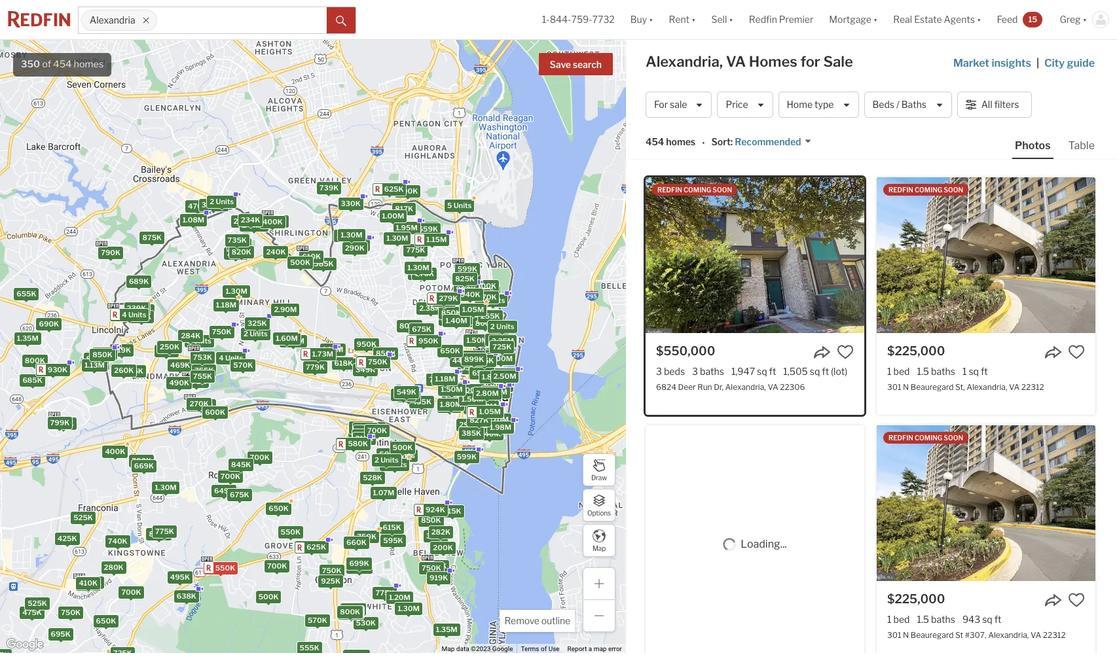 Task type: describe. For each thing, give the bounding box(es) containing it.
1.50m down 2.90m at the top of page
[[283, 336, 305, 346]]

beauregard for 1
[[911, 383, 954, 393]]

search
[[573, 59, 602, 70]]

soon for 943
[[945, 434, 964, 442]]

160k
[[355, 430, 373, 439]]

0 vertical spatial 1.40m
[[446, 316, 468, 325]]

coming for 1,947 sq ft
[[684, 186, 712, 194]]

google image
[[3, 637, 47, 654]]

0 horizontal spatial 310k
[[267, 217, 286, 226]]

22306
[[781, 383, 806, 393]]

buy ▾ button
[[631, 0, 654, 39]]

table
[[1069, 140, 1096, 152]]

1,947
[[732, 366, 756, 377]]

home type
[[787, 99, 834, 110]]

1 horizontal spatial 1.18m
[[435, 374, 456, 383]]

sq for 1,947
[[758, 366, 768, 377]]

1 789k from the top
[[429, 375, 449, 384]]

0 vertical spatial 600k
[[491, 381, 511, 390]]

n for 1 sq ft
[[904, 383, 910, 393]]

submit search image
[[336, 16, 347, 26]]

1.30m down '820k'
[[226, 287, 248, 296]]

0 vertical spatial 1.05m
[[463, 305, 484, 314]]

homes
[[749, 53, 798, 70]]

|
[[1037, 57, 1040, 69]]

1 horizontal spatial 5
[[480, 295, 485, 304]]

775k up "495k"
[[155, 527, 174, 536]]

alexandria, down 1 sq ft
[[967, 383, 1008, 393]]

490k
[[169, 378, 189, 388]]

1 horizontal spatial 625k
[[384, 184, 404, 194]]

loading...
[[741, 538, 787, 551]]

sq for 1,505
[[810, 366, 821, 377]]

0 vertical spatial 1.35m
[[17, 334, 39, 343]]

redfin for 943 sq ft
[[889, 434, 914, 442]]

sort
[[712, 137, 731, 148]]

299k
[[356, 427, 376, 436]]

925k
[[321, 577, 341, 586]]

0 horizontal spatial 875k
[[142, 233, 162, 242]]

/
[[897, 99, 900, 110]]

0 vertical spatial 5 units
[[448, 201, 472, 210]]

1 vertical spatial 1.20m
[[389, 593, 411, 602]]

3.40m
[[485, 387, 508, 397]]

coming for 1 sq ft
[[915, 186, 943, 194]]

1.30m down 559k
[[408, 263, 430, 272]]

850k down 924k
[[421, 516, 441, 525]]

0 vertical spatial 1.18m
[[216, 300, 237, 310]]

0 horizontal spatial 550k
[[215, 564, 235, 573]]

3 up the 1.07m on the left bottom of page
[[383, 460, 388, 469]]

alexandria
[[90, 15, 135, 26]]

sell ▾
[[712, 14, 734, 25]]

draw
[[592, 474, 607, 482]]

750k up 925k at bottom left
[[322, 567, 342, 576]]

350 of 454 homes
[[21, 58, 104, 70]]

photos button
[[1013, 139, 1067, 159]]

799k
[[50, 418, 70, 427]]

1,947 sq ft
[[732, 366, 777, 377]]

alexandria, down 1,947
[[726, 383, 767, 393]]

520k
[[348, 240, 368, 249]]

689k
[[129, 277, 149, 286]]

favorite button checkbox
[[1069, 592, 1086, 609]]

899k
[[465, 355, 484, 364]]

2 units up 749k
[[242, 220, 266, 229]]

0 vertical spatial 699k
[[470, 316, 490, 326]]

289k
[[478, 287, 498, 297]]

alexandria, va homes for sale
[[646, 53, 854, 70]]

6824 deer run dr, alexandria, va 22306
[[657, 383, 806, 393]]

2 vertical spatial 325k
[[82, 579, 102, 588]]

type
[[815, 99, 834, 110]]

report a map error link
[[568, 646, 623, 653]]

1 horizontal spatial 270k
[[478, 292, 497, 302]]

mortgage
[[830, 14, 872, 25]]

1.5 baths for 943
[[918, 615, 956, 626]]

beds
[[664, 366, 685, 377]]

1.30m down 1.95m
[[387, 233, 408, 243]]

449k
[[453, 356, 472, 365]]

for sale
[[655, 99, 688, 110]]

for
[[655, 99, 668, 110]]

photos
[[1016, 140, 1051, 152]]

sq for 1
[[969, 366, 980, 377]]

1,505 sq ft (lot)
[[784, 366, 848, 377]]

terms of use
[[521, 646, 560, 653]]

favorite button checkbox for $550,000
[[837, 344, 855, 361]]

1-
[[542, 14, 550, 25]]

va left 22306
[[768, 383, 779, 393]]

2.35m
[[492, 337, 514, 346]]

1 vertical spatial 1.05m
[[479, 407, 501, 417]]

0 horizontal spatial 525k
[[28, 599, 47, 609]]

2 units up 2.35m
[[491, 322, 515, 331]]

15
[[1029, 14, 1038, 24]]

filters
[[995, 99, 1020, 110]]

0 vertical spatial 3 units
[[202, 200, 226, 209]]

750k up the 695k
[[61, 608, 81, 617]]

1 vertical spatial 675k
[[230, 491, 249, 500]]

454 homes •
[[646, 137, 705, 149]]

baths for 1,947 sq ft
[[701, 366, 725, 377]]

city guide link
[[1045, 56, 1098, 71]]

0 horizontal spatial 234k
[[132, 312, 151, 322]]

535k
[[394, 390, 414, 399]]

2 units down 2.35m
[[483, 347, 507, 356]]

1.50m down the 1.83m
[[491, 421, 512, 430]]

home
[[787, 99, 813, 110]]

2 units up '528k'
[[375, 456, 399, 465]]

▾ for rent ▾
[[692, 14, 696, 25]]

0 vertical spatial 250k
[[234, 217, 253, 226]]

750k up 919k at the left bottom
[[422, 564, 442, 573]]

3 up the deer
[[693, 366, 699, 377]]

1.5 for 943
[[918, 615, 930, 626]]

1 vertical spatial 599k
[[457, 452, 477, 462]]

385k
[[462, 429, 482, 438]]

greg ▾
[[1061, 14, 1088, 25]]

775k up 530k
[[376, 589, 395, 598]]

sale
[[824, 53, 854, 70]]

1.13m
[[84, 361, 105, 370]]

850k up 1.13m
[[93, 350, 113, 360]]

2 horizontal spatial 4
[[491, 337, 496, 347]]

1 vertical spatial 600k
[[205, 408, 225, 417]]

1 vertical spatial 930k
[[48, 365, 68, 374]]

1-844-759-7732
[[542, 14, 615, 25]]

950k up the 349k
[[357, 340, 377, 349]]

remove
[[505, 616, 540, 627]]

1.83m
[[479, 406, 501, 415]]

1 vertical spatial 1.40m
[[467, 403, 489, 412]]

610k
[[302, 252, 321, 261]]

779k
[[306, 363, 325, 372]]

2 units down 300k
[[481, 296, 506, 305]]

soon for 1
[[945, 186, 964, 194]]

200k
[[433, 543, 453, 552]]

ft for 1 sq ft
[[982, 366, 989, 377]]

home type button
[[779, 92, 859, 118]]

690k
[[39, 320, 59, 329]]

559k
[[419, 225, 438, 234]]

850k down 315k
[[442, 309, 462, 318]]

595k
[[384, 537, 403, 546]]

market insights link
[[954, 43, 1032, 71]]

0 vertical spatial 5
[[448, 201, 452, 210]]

loading... status
[[741, 538, 787, 552]]

of for terms
[[541, 646, 547, 653]]

638k
[[177, 592, 197, 601]]

3 beds
[[657, 366, 685, 377]]

baths for 943 sq ft
[[932, 615, 956, 626]]

greg
[[1061, 14, 1082, 25]]

950k down the 825k
[[456, 285, 476, 294]]

1 vertical spatial 250k
[[160, 342, 180, 351]]

349k
[[356, 365, 376, 375]]

baths for 1 sq ft
[[932, 366, 956, 377]]

940k
[[461, 290, 481, 299]]

map button
[[583, 525, 616, 558]]

750k right 618k
[[368, 358, 388, 367]]

1 vertical spatial 260k
[[114, 366, 134, 375]]

1.95m
[[396, 223, 418, 232]]

1 vertical spatial 699k
[[350, 559, 369, 568]]

1 for 1 sq ft
[[888, 366, 892, 377]]

sort :
[[712, 137, 733, 148]]

0 vertical spatial 525k
[[74, 513, 93, 522]]

1 vertical spatial 4 units
[[491, 337, 515, 347]]

va left homes
[[726, 53, 746, 70]]

1 vertical spatial 1.15m
[[450, 314, 470, 324]]

homes inside 454 homes •
[[667, 137, 696, 148]]

2 vertical spatial 260k
[[356, 425, 375, 434]]

estate
[[915, 14, 943, 25]]

redfin coming soon for 1
[[889, 186, 964, 194]]

1.5 baths for 1
[[918, 366, 956, 377]]

1.73m
[[312, 350, 334, 359]]

1.98m
[[490, 423, 512, 432]]

1.30m left 649k
[[155, 483, 177, 492]]

1 horizontal spatial 275k
[[436, 295, 455, 305]]

618k
[[335, 359, 353, 368]]

0 horizontal spatial 4 units
[[122, 310, 146, 319]]

740k
[[108, 537, 128, 546]]

use
[[549, 646, 560, 653]]

255k
[[481, 312, 500, 321]]

1.50m up 899k
[[467, 336, 489, 345]]

1 vertical spatial 400k
[[105, 447, 125, 456]]

0 vertical spatial 735k
[[228, 236, 247, 245]]

0 vertical spatial 400k
[[263, 217, 283, 227]]

2 units right 470k at top
[[210, 197, 234, 206]]

real estate agents ▾ link
[[894, 0, 982, 39]]

sell
[[712, 14, 728, 25]]

301 for 943 sq ft
[[888, 631, 902, 641]]

alexandria, down rent ▾ button
[[646, 53, 723, 70]]

301 n beauregard st, alexandria, va 22312
[[888, 383, 1045, 393]]

rent ▾
[[669, 14, 696, 25]]

favorite button image for 943 sq ft
[[1069, 592, 1086, 609]]

615k
[[383, 523, 402, 532]]

1 vertical spatial 270k
[[190, 400, 209, 409]]

750k left 595k
[[357, 532, 377, 542]]

580k
[[348, 440, 368, 449]]

error
[[609, 646, 623, 653]]

1 vertical spatial 22312
[[1044, 631, 1067, 641]]



Task type: vqa. For each thing, say whether or not it's contained in the screenshot.
SEARCH
yes



Task type: locate. For each thing, give the bounding box(es) containing it.
850k left 319k
[[86, 354, 106, 363]]

3 ▾ from the left
[[730, 14, 734, 25]]

1 vertical spatial 325k
[[426, 532, 446, 541]]

0 vertical spatial 1.5 baths
[[918, 366, 956, 377]]

6824
[[657, 383, 677, 393]]

4 units
[[122, 310, 146, 319], [491, 337, 515, 347], [219, 354, 243, 363]]

5 units right the 817k
[[448, 201, 472, 210]]

▾ for mortgage ▾
[[874, 14, 878, 25]]

1 $225,000 from the top
[[888, 345, 946, 358]]

860k
[[344, 605, 364, 614]]

of for 350
[[42, 58, 51, 70]]

0 horizontal spatial 454
[[53, 58, 72, 70]]

1 vertical spatial of
[[541, 646, 547, 653]]

3 up the 1.08m
[[202, 200, 206, 209]]

redfin coming soon for 943
[[889, 434, 964, 442]]

2.50m
[[494, 372, 517, 381]]

2 vertical spatial 4 units
[[219, 354, 243, 363]]

photo of 6824 deer run dr, alexandria, va 22306 image
[[646, 178, 865, 334]]

1.40m down '2.70m'
[[479, 430, 501, 439]]

950k down 1.67m
[[470, 290, 490, 299]]

mortgage ▾ button
[[830, 0, 878, 39]]

1 horizontal spatial 250k
[[234, 217, 253, 226]]

1 beauregard from the top
[[911, 383, 954, 393]]

1.40m down 998k
[[467, 403, 489, 412]]

850k
[[442, 309, 462, 318], [376, 349, 396, 358], [93, 350, 113, 360], [86, 354, 106, 363], [421, 516, 441, 525]]

790k
[[101, 248, 121, 257], [342, 608, 361, 617], [341, 609, 361, 618]]

ft for 1,505 sq ft (lot)
[[823, 366, 830, 377]]

2 vertical spatial 875k
[[442, 315, 461, 324]]

1 1.5 from the top
[[918, 366, 930, 377]]

3 left beds
[[657, 366, 662, 377]]

market
[[954, 57, 990, 69]]

redfin premier
[[749, 14, 814, 25]]

1.35m up 685k
[[17, 334, 39, 343]]

1 bed from the top
[[894, 366, 910, 377]]

0 horizontal spatial 625k
[[307, 543, 326, 552]]

775k down 749k
[[227, 249, 245, 258]]

map region
[[0, 0, 687, 654]]

454 inside 454 homes •
[[646, 137, 665, 148]]

n left st
[[904, 631, 910, 641]]

0 horizontal spatial 1.80m
[[440, 400, 462, 409]]

1 vertical spatial 3 units
[[383, 460, 407, 469]]

baths
[[701, 366, 725, 377], [932, 366, 956, 377], [932, 615, 956, 626]]

map for map data ©2023 google
[[442, 646, 455, 653]]

1 horizontal spatial homes
[[667, 137, 696, 148]]

817k
[[395, 204, 413, 213]]

0 vertical spatial 301
[[888, 383, 902, 393]]

map inside "button"
[[593, 545, 606, 553]]

0 horizontal spatial 699k
[[350, 559, 369, 568]]

1 vertical spatial 290k
[[460, 421, 479, 430]]

favorite button image for 1 sq ft
[[1069, 344, 1086, 361]]

375k
[[364, 424, 383, 433]]

2 vertical spatial 1.40m
[[479, 430, 501, 439]]

1 horizontal spatial 875k
[[415, 269, 434, 278]]

240k
[[266, 247, 286, 256]]

1 301 from the top
[[888, 383, 902, 393]]

ft for 1,947 sq ft
[[770, 366, 777, 377]]

305k
[[129, 304, 149, 313]]

2 ▾ from the left
[[692, 14, 696, 25]]

1 horizontal spatial 454
[[646, 137, 665, 148]]

beds
[[873, 99, 895, 110]]

625k up the 817k
[[384, 184, 404, 194]]

600k up 998k
[[491, 381, 511, 390]]

6 ▾ from the left
[[1084, 14, 1088, 25]]

redfin coming soon for 1,947
[[658, 186, 733, 194]]

875k
[[142, 233, 162, 242], [415, 269, 434, 278], [442, 315, 461, 324]]

1.5 up 301 n beauregard st, alexandria, va 22312
[[918, 366, 930, 377]]

▾ for greg ▾
[[1084, 14, 1088, 25]]

photo of 301 n beauregard st #307, alexandria, va 22312 image
[[877, 426, 1096, 582]]

1-844-759-7732 link
[[542, 14, 615, 25]]

baths left the 943 on the right of page
[[932, 615, 956, 626]]

2.80m
[[476, 389, 499, 398]]

2 n from the top
[[904, 631, 910, 641]]

500k
[[290, 258, 311, 267], [393, 443, 413, 452], [380, 450, 400, 459], [259, 593, 279, 602]]

2 bed from the top
[[894, 615, 910, 626]]

2 $225,000 from the top
[[888, 593, 946, 607]]

282k
[[432, 528, 451, 537]]

va right st, on the right bottom of the page
[[1010, 383, 1020, 393]]

0 vertical spatial 325k
[[248, 319, 267, 328]]

1 vertical spatial 234k
[[132, 312, 151, 322]]

1 for 943 sq ft
[[888, 615, 892, 626]]

remove alexandria image
[[142, 16, 150, 24]]

favorite button checkbox for $225,000
[[1069, 344, 1086, 361]]

5 units down 300k
[[480, 295, 504, 304]]

report
[[568, 646, 587, 653]]

625k up 925k at bottom left
[[307, 543, 326, 552]]

470k
[[188, 202, 208, 211]]

1 horizontal spatial 570k
[[308, 616, 328, 626]]

1.5 for 1
[[918, 366, 930, 377]]

1 sq ft
[[963, 366, 989, 377]]

2 1.5 from the top
[[918, 615, 930, 626]]

234k up 749k
[[241, 216, 260, 225]]

1 horizontal spatial 735k
[[475, 356, 494, 365]]

homes down alexandria
[[74, 58, 104, 70]]

3 units up the 1.08m
[[202, 200, 226, 209]]

454
[[53, 58, 72, 70], [646, 137, 665, 148]]

sq right the 943 on the right of page
[[983, 615, 993, 626]]

5 down 300k
[[480, 295, 485, 304]]

beauregard for 943
[[911, 631, 954, 641]]

1.18m down 449k
[[435, 374, 456, 383]]

735k
[[228, 236, 247, 245], [475, 356, 494, 365]]

1 horizontal spatial 4 units
[[219, 354, 243, 363]]

2 beauregard from the top
[[911, 631, 954, 641]]

mortgage ▾
[[830, 14, 878, 25]]

alexandria,
[[646, 53, 723, 70], [726, 383, 767, 393], [967, 383, 1008, 393], [989, 631, 1030, 641]]

insights
[[992, 57, 1032, 69]]

4 left 239k
[[122, 310, 127, 319]]

map down options
[[593, 545, 606, 553]]

favorite button checkbox
[[837, 344, 855, 361], [1069, 344, 1086, 361]]

1 horizontal spatial 234k
[[241, 216, 260, 225]]

875k down 315k
[[442, 315, 461, 324]]

310k down 330k
[[337, 231, 355, 240]]

2.38m
[[420, 304, 442, 313]]

0 vertical spatial 454
[[53, 58, 72, 70]]

0 horizontal spatial 1.20m
[[389, 593, 411, 602]]

775k down 1.95m
[[407, 246, 425, 255]]

350
[[21, 58, 40, 70]]

775k down "469k"
[[187, 377, 206, 386]]

1 horizontal spatial 525k
[[74, 513, 93, 522]]

1 vertical spatial 525k
[[28, 599, 47, 609]]

beauregard left st
[[911, 631, 954, 641]]

2 units up 899k
[[471, 336, 496, 346]]

alexandria, down 943 sq ft
[[989, 631, 1030, 641]]

1 vertical spatial beauregard
[[911, 631, 954, 641]]

recommended button
[[733, 136, 812, 149]]

ft right the 943 on the right of page
[[995, 615, 1002, 626]]

0 vertical spatial 599k
[[458, 265, 478, 274]]

▾ for sell ▾
[[730, 14, 734, 25]]

2 vertical spatial 4
[[219, 354, 224, 363]]

168k
[[157, 346, 176, 355]]

1 horizontal spatial 675k
[[412, 325, 432, 334]]

photo of 301 n beauregard st, alexandria, va 22312 image
[[877, 178, 1096, 334]]

675k
[[412, 325, 432, 334], [230, 491, 249, 500]]

1 vertical spatial 275k
[[124, 366, 143, 376]]

1 favorite button checkbox from the left
[[837, 344, 855, 361]]

0 vertical spatial map
[[593, 545, 606, 553]]

275k left 940k
[[436, 295, 455, 305]]

1 horizontal spatial 1.15m
[[450, 314, 470, 324]]

1 vertical spatial 1 bed
[[888, 615, 910, 626]]

1 horizontal spatial 3 units
[[383, 460, 407, 469]]

sq for 943
[[983, 615, 993, 626]]

599k down the 385k
[[457, 452, 477, 462]]

0 vertical spatial 234k
[[241, 216, 260, 225]]

749k
[[230, 239, 249, 248]]

0 vertical spatial beauregard
[[911, 383, 954, 393]]

1 vertical spatial 735k
[[475, 356, 494, 365]]

ft up 301 n beauregard st, alexandria, va 22312
[[982, 366, 989, 377]]

ft for 943 sq ft
[[995, 615, 1002, 626]]

0 horizontal spatial 400k
[[105, 447, 125, 456]]

820k
[[232, 248, 252, 257]]

1 vertical spatial 5
[[480, 295, 485, 304]]

sell ▾ button
[[704, 0, 742, 39]]

1.30m up 520k
[[341, 231, 363, 240]]

2 units up the 1.07m on the left bottom of page
[[391, 451, 415, 460]]

1 horizontal spatial 5 units
[[480, 295, 504, 304]]

845k
[[231, 460, 251, 470]]

260k
[[132, 306, 152, 315], [114, 366, 134, 375], [356, 425, 375, 434]]

5 ▾ from the left
[[978, 14, 982, 25]]

redfin premier button
[[742, 0, 822, 39]]

beauregard left st, on the right bottom of the page
[[911, 383, 954, 393]]

1 vertical spatial 1.5
[[918, 615, 930, 626]]

250k
[[234, 217, 253, 226], [160, 342, 180, 351]]

2.90m
[[274, 305, 297, 314]]

0 vertical spatial 625k
[[384, 184, 404, 194]]

1 1.5 baths from the top
[[918, 366, 956, 377]]

n
[[904, 383, 910, 393], [904, 631, 910, 641]]

0 vertical spatial 570k
[[234, 361, 253, 370]]

469k
[[170, 361, 190, 370]]

map for map
[[593, 545, 606, 553]]

google
[[493, 646, 513, 653]]

1.5 baths up 301 n beauregard st, alexandria, va 22312
[[918, 366, 956, 377]]

1.80m up 3.40m
[[482, 373, 504, 382]]

1 bed
[[888, 366, 910, 377], [888, 615, 910, 626]]

1 horizontal spatial 930k
[[469, 291, 489, 300]]

bed for 1 sq ft
[[894, 366, 910, 377]]

▾ for buy ▾
[[649, 14, 654, 25]]

875k up 2.38m
[[415, 269, 434, 278]]

redfin
[[749, 14, 778, 25]]

1 horizontal spatial map
[[593, 545, 606, 553]]

795k
[[440, 402, 460, 411]]

0 horizontal spatial 275k
[[124, 366, 143, 376]]

buy
[[631, 14, 647, 25]]

map left data
[[442, 646, 455, 653]]

930k down 300k
[[469, 291, 489, 300]]

270k down 300k
[[478, 292, 497, 302]]

315k
[[435, 296, 453, 305]]

1 1 bed from the top
[[888, 366, 910, 377]]

930k left 1.13m
[[48, 365, 68, 374]]

1.5 left the 943 on the right of page
[[918, 615, 930, 626]]

290k right 610k
[[345, 243, 365, 253]]

1 horizontal spatial of
[[541, 646, 547, 653]]

919k
[[430, 573, 448, 583]]

ft left 1,505 on the right bottom of page
[[770, 366, 777, 377]]

soon for 1,947
[[713, 186, 733, 194]]

1.60m
[[276, 334, 298, 343]]

0 horizontal spatial 270k
[[190, 400, 209, 409]]

3
[[202, 200, 206, 209], [657, 366, 662, 377], [693, 366, 699, 377], [383, 460, 388, 469]]

$225,000 for 1 sq ft
[[888, 345, 946, 358]]

454 right the 350
[[53, 58, 72, 70]]

0 vertical spatial 1.20m
[[479, 352, 500, 361]]

1
[[888, 366, 892, 377], [963, 366, 967, 377], [888, 615, 892, 626]]

250k up 749k
[[234, 217, 253, 226]]

1.50m up the 1.83m
[[462, 395, 484, 404]]

2 1 bed from the top
[[888, 615, 910, 626]]

454 down for
[[646, 137, 665, 148]]

real estate agents ▾ button
[[886, 0, 990, 39]]

1.15m down 559k
[[427, 235, 447, 244]]

419k
[[399, 392, 418, 401]]

$225,000 for 943 sq ft
[[888, 593, 946, 607]]

699k down 660k
[[350, 559, 369, 568]]

remove outline
[[505, 616, 571, 627]]

0 vertical spatial 22312
[[1022, 383, 1045, 393]]

1 vertical spatial 310k
[[337, 231, 355, 240]]

0 horizontal spatial 570k
[[234, 361, 253, 370]]

0 vertical spatial 260k
[[132, 306, 152, 315]]

1 vertical spatial 1.35m
[[436, 625, 458, 635]]

bed for 943 sq ft
[[894, 615, 910, 626]]

699k down 940k
[[470, 316, 490, 326]]

map data ©2023 google
[[442, 646, 513, 653]]

1.18m down '820k'
[[216, 300, 237, 310]]

guide
[[1068, 57, 1096, 69]]

1 n from the top
[[904, 383, 910, 393]]

0 horizontal spatial 1.15m
[[427, 235, 447, 244]]

1 vertical spatial 625k
[[307, 543, 326, 552]]

agents
[[945, 14, 976, 25]]

1.48m
[[411, 269, 432, 278]]

0 horizontal spatial 325k
[[82, 579, 102, 588]]

950k down 2.38m
[[419, 336, 439, 345]]

1 horizontal spatial 1.80m
[[482, 373, 504, 382]]

0 horizontal spatial 5 units
[[448, 201, 472, 210]]

675k down 2.38m
[[412, 325, 432, 334]]

2 units down "469k"
[[189, 401, 214, 410]]

0 vertical spatial $225,000
[[888, 345, 946, 358]]

0 horizontal spatial 600k
[[205, 408, 225, 417]]

739k
[[320, 183, 339, 192]]

1 ▾ from the left
[[649, 14, 654, 25]]

1 horizontal spatial 1.20m
[[479, 352, 500, 361]]

#307,
[[966, 631, 987, 641]]

4 units up 2.00m
[[491, 337, 515, 347]]

terms of use link
[[521, 646, 560, 653]]

2 789k from the top
[[429, 375, 449, 384]]

1 vertical spatial n
[[904, 631, 910, 641]]

ft left (lot)
[[823, 366, 830, 377]]

290k
[[345, 243, 365, 253], [460, 421, 479, 430]]

0 vertical spatial 270k
[[478, 292, 497, 302]]

va right '#307,'
[[1031, 631, 1042, 641]]

▾ inside 'link'
[[978, 14, 982, 25]]

330k
[[341, 199, 361, 208]]

1.50m up 795k
[[441, 385, 463, 394]]

1 vertical spatial 1.80m
[[440, 400, 462, 409]]

4 units right 753k
[[219, 354, 243, 363]]

1.30m right 880k
[[398, 605, 420, 614]]

map
[[593, 545, 606, 553], [442, 646, 455, 653]]

301 for 1 sq ft
[[888, 383, 902, 393]]

280k
[[104, 563, 124, 572]]

570k right 753k
[[234, 361, 253, 370]]

0 horizontal spatial homes
[[74, 58, 104, 70]]

5 right the 817k
[[448, 201, 452, 210]]

favorite button image
[[837, 344, 855, 361], [1069, 344, 1086, 361], [1069, 592, 1086, 609]]

998k
[[472, 394, 492, 403]]

1 vertical spatial 1.5 baths
[[918, 615, 956, 626]]

2 1.5 baths from the top
[[918, 615, 956, 626]]

1 vertical spatial 301
[[888, 631, 902, 641]]

units
[[216, 197, 234, 206], [208, 200, 226, 209], [454, 201, 472, 210], [248, 220, 266, 229], [486, 295, 504, 304], [487, 296, 506, 305], [128, 310, 146, 319], [497, 322, 515, 331], [250, 329, 268, 339], [477, 336, 496, 346], [193, 337, 211, 346], [497, 337, 515, 347], [490, 342, 508, 351], [489, 347, 507, 356], [225, 354, 243, 363], [195, 401, 214, 410], [397, 451, 415, 460], [381, 456, 399, 465], [389, 460, 407, 469]]

▾ right 'rent'
[[692, 14, 696, 25]]

redfin
[[658, 186, 683, 194], [889, 186, 914, 194], [889, 434, 914, 442]]

528k
[[363, 474, 383, 483]]

239k
[[127, 304, 146, 313]]

750k right 284k
[[212, 327, 232, 336]]

1.05m down 998k
[[479, 407, 501, 417]]

4 up 2.00m
[[491, 337, 496, 347]]

redfin for 1,947 sq ft
[[658, 186, 683, 194]]

7732
[[593, 14, 615, 25]]

run
[[698, 383, 713, 393]]

555k
[[300, 644, 320, 653]]

525k up 425k
[[74, 513, 93, 522]]

▾ right 'buy'
[[649, 14, 654, 25]]

rent ▾ button
[[662, 0, 704, 39]]

redfin for 1 sq ft
[[889, 186, 914, 194]]

2 units left the '1.60m'
[[244, 329, 268, 339]]

coming for 943 sq ft
[[915, 434, 943, 442]]

n for 943 sq ft
[[904, 631, 910, 641]]

1 horizontal spatial 290k
[[460, 421, 479, 430]]

735k up '820k'
[[228, 236, 247, 245]]

1.33m
[[489, 382, 510, 391]]

buy ▾
[[631, 14, 654, 25]]

baths up 301 n beauregard st, alexandria, va 22312
[[932, 366, 956, 377]]

2 horizontal spatial 875k
[[442, 315, 461, 324]]

0 horizontal spatial 290k
[[345, 243, 365, 253]]

525k up 475k
[[28, 599, 47, 609]]

2 units up 2.00m
[[483, 342, 508, 351]]

835k
[[95, 349, 115, 358]]

0 vertical spatial 4
[[122, 310, 127, 319]]

1 horizontal spatial 310k
[[337, 231, 355, 240]]

None search field
[[157, 7, 327, 33]]

1.35m
[[17, 334, 39, 343], [436, 625, 458, 635]]

2 301 from the top
[[888, 631, 902, 641]]

599k
[[458, 265, 478, 274], [457, 452, 477, 462]]

1 bed for 1 sq ft
[[888, 366, 910, 377]]

2 favorite button checkbox from the left
[[1069, 344, 1086, 361]]

0 vertical spatial bed
[[894, 366, 910, 377]]

4 ▾ from the left
[[874, 14, 878, 25]]

0 vertical spatial 1.80m
[[482, 373, 504, 382]]

735k right 449k
[[475, 356, 494, 365]]

850k up 535k
[[376, 349, 396, 358]]

0 vertical spatial 1.15m
[[427, 235, 447, 244]]

1 bed for 943 sq ft
[[888, 615, 910, 626]]

sq right 1,505 on the right bottom of page
[[810, 366, 821, 377]]

market insights | city guide
[[954, 57, 1096, 69]]

favorite button image for 1,947 sq ft
[[837, 344, 855, 361]]

sq right 1,947
[[758, 366, 768, 377]]

1 vertical spatial 4
[[491, 337, 496, 347]]

2 units up 753k
[[187, 337, 211, 346]]

270k down "469k"
[[190, 400, 209, 409]]

1 horizontal spatial 550k
[[281, 528, 301, 537]]



